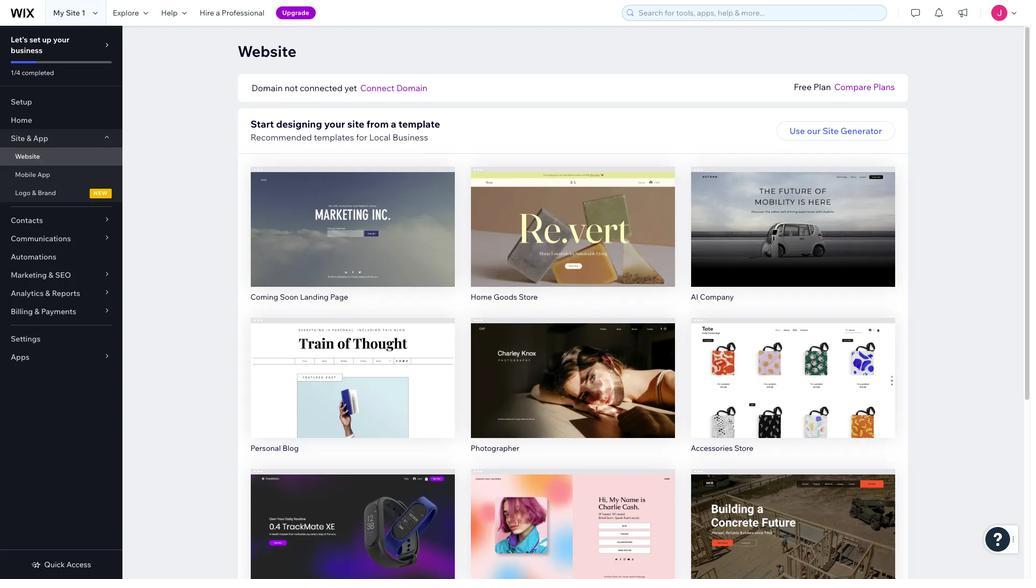 Task type: locate. For each thing, give the bounding box(es) containing it.
home goods store
[[471, 293, 538, 302]]

coming
[[251, 293, 278, 302]]

home
[[11, 115, 32, 125], [471, 293, 492, 302]]

reports
[[52, 289, 80, 299]]

site & app
[[11, 134, 48, 143]]

0 horizontal spatial home
[[11, 115, 32, 125]]

billing & payments
[[11, 307, 76, 317]]

up
[[42, 35, 51, 45]]

edit button
[[330, 209, 375, 228], [550, 209, 595, 228], [770, 209, 815, 228], [330, 360, 375, 379], [550, 360, 595, 379], [770, 360, 815, 379], [330, 511, 375, 531], [550, 511, 595, 531], [770, 511, 815, 531]]

& up mobile
[[27, 134, 31, 143]]

brand
[[38, 189, 56, 197]]

my
[[53, 8, 64, 18]]

1 horizontal spatial site
[[66, 8, 80, 18]]

ai
[[691, 293, 698, 302]]

1 horizontal spatial your
[[324, 118, 345, 130]]

settings link
[[0, 330, 122, 349]]

hire a professional
[[200, 8, 265, 18]]

& left reports in the left of the page
[[45, 289, 50, 299]]

website inside website link
[[15, 153, 40, 161]]

a
[[216, 8, 220, 18], [391, 118, 396, 130]]

marketing & seo button
[[0, 266, 122, 285]]

0 horizontal spatial website
[[15, 153, 40, 161]]

a right from
[[391, 118, 396, 130]]

app inside dropdown button
[[33, 134, 48, 143]]

1 vertical spatial home
[[471, 293, 492, 302]]

store right the accessories
[[734, 444, 753, 454]]

website down the site & app
[[15, 153, 40, 161]]

0 vertical spatial a
[[216, 8, 220, 18]]

yet
[[344, 83, 357, 93]]

0 vertical spatial app
[[33, 134, 48, 143]]

0 vertical spatial website
[[238, 42, 296, 61]]

edit button for personal blog
[[330, 360, 375, 379]]

0 horizontal spatial store
[[519, 293, 538, 302]]

edit
[[344, 213, 361, 224], [565, 213, 581, 224], [785, 213, 801, 224], [344, 364, 361, 375], [565, 364, 581, 375], [785, 364, 801, 375], [344, 516, 361, 526], [565, 516, 581, 526], [785, 516, 801, 526]]

home link
[[0, 111, 122, 129]]

your
[[53, 35, 69, 45], [324, 118, 345, 130]]

1 domain from the left
[[252, 83, 283, 93]]

1 horizontal spatial store
[[734, 444, 753, 454]]

a inside start designing your site from a template recommended templates for local business
[[391, 118, 396, 130]]

1 horizontal spatial domain
[[396, 83, 427, 93]]

a right hire on the top of page
[[216, 8, 220, 18]]

your up templates
[[324, 118, 345, 130]]

0 vertical spatial home
[[11, 115, 32, 125]]

site
[[66, 8, 80, 18], [823, 126, 839, 136], [11, 134, 25, 143]]

goods
[[494, 293, 517, 302]]

domain left not
[[252, 83, 283, 93]]

site down setup
[[11, 134, 25, 143]]

company
[[700, 293, 734, 302]]

1 vertical spatial app
[[37, 171, 50, 179]]

website
[[238, 42, 296, 61], [15, 153, 40, 161]]

your right up on the top left
[[53, 35, 69, 45]]

business
[[392, 132, 428, 143]]

start
[[251, 118, 274, 130]]

website up not
[[238, 42, 296, 61]]

0 horizontal spatial site
[[11, 134, 25, 143]]

explore
[[113, 8, 139, 18]]

soon
[[280, 293, 298, 302]]

store right goods
[[519, 293, 538, 302]]

& right "logo"
[[32, 189, 36, 197]]

home for home
[[11, 115, 32, 125]]

0 vertical spatial store
[[519, 293, 538, 302]]

edit for photographer
[[565, 364, 581, 375]]

1 vertical spatial website
[[15, 153, 40, 161]]

app
[[33, 134, 48, 143], [37, 171, 50, 179]]

site left 1
[[66, 8, 80, 18]]

1 vertical spatial store
[[734, 444, 753, 454]]

for
[[356, 132, 367, 143]]

1 horizontal spatial a
[[391, 118, 396, 130]]

ai company
[[691, 293, 734, 302]]

home for home goods store
[[471, 293, 492, 302]]

app right mobile
[[37, 171, 50, 179]]

1 vertical spatial your
[[324, 118, 345, 130]]

apps
[[11, 353, 29, 362]]

quick
[[44, 561, 65, 570]]

domain not connected yet connect domain
[[252, 83, 427, 93]]

site inside button
[[823, 126, 839, 136]]

store
[[519, 293, 538, 302], [734, 444, 753, 454]]

upgrade button
[[276, 6, 316, 19]]

edit button for coming soon landing page
[[330, 209, 375, 228]]

site & app button
[[0, 129, 122, 148]]

2 horizontal spatial site
[[823, 126, 839, 136]]

compare plans button
[[834, 81, 895, 93]]

home left goods
[[471, 293, 492, 302]]

quick access button
[[31, 561, 91, 570]]

generator
[[841, 126, 882, 136]]

view button
[[330, 231, 375, 251], [550, 231, 596, 251], [770, 231, 816, 251], [330, 383, 375, 402], [550, 383, 596, 402], [330, 534, 375, 553], [550, 534, 596, 553], [770, 534, 816, 553]]

1 vertical spatial a
[[391, 118, 396, 130]]

0 horizontal spatial domain
[[252, 83, 283, 93]]

your inside let's set up your business
[[53, 35, 69, 45]]

& left seo
[[48, 271, 53, 280]]

sidebar element
[[0, 26, 122, 580]]

personal blog
[[251, 444, 299, 454]]

your inside start designing your site from a template recommended templates for local business
[[324, 118, 345, 130]]

1 horizontal spatial home
[[471, 293, 492, 302]]

view
[[343, 236, 363, 246], [563, 236, 583, 246], [783, 236, 803, 246], [343, 387, 363, 398], [563, 387, 583, 398], [343, 538, 363, 549], [563, 538, 583, 549], [783, 538, 803, 549]]

domain
[[252, 83, 283, 93], [396, 83, 427, 93]]

billing & payments button
[[0, 303, 122, 321]]

site inside dropdown button
[[11, 134, 25, 143]]

apps button
[[0, 349, 122, 367]]

site right our
[[823, 126, 839, 136]]

access
[[66, 561, 91, 570]]

home down setup
[[11, 115, 32, 125]]

Search for tools, apps, help & more... field
[[635, 5, 883, 20]]

local
[[369, 132, 391, 143]]

hire
[[200, 8, 214, 18]]

& for logo
[[32, 189, 36, 197]]

edit button for accessories store
[[770, 360, 815, 379]]

domain right connect
[[396, 83, 427, 93]]

home inside sidebar element
[[11, 115, 32, 125]]

& right billing
[[35, 307, 39, 317]]

app down home link
[[33, 134, 48, 143]]

edit for ai company
[[785, 213, 801, 224]]

2 domain from the left
[[396, 83, 427, 93]]

0 vertical spatial your
[[53, 35, 69, 45]]

0 horizontal spatial your
[[53, 35, 69, 45]]

edit for home goods store
[[565, 213, 581, 224]]

1 horizontal spatial website
[[238, 42, 296, 61]]

&
[[27, 134, 31, 143], [32, 189, 36, 197], [48, 271, 53, 280], [45, 289, 50, 299], [35, 307, 39, 317]]



Task type: describe. For each thing, give the bounding box(es) containing it.
new
[[93, 190, 108, 197]]

blog
[[282, 444, 299, 454]]

connect domain button
[[360, 82, 427, 95]]

accessories
[[691, 444, 733, 454]]

1/4 completed
[[11, 69, 54, 77]]

connect
[[360, 83, 394, 93]]

edit for coming soon landing page
[[344, 213, 361, 224]]

free plan compare plans
[[794, 82, 895, 92]]

hire a professional link
[[193, 0, 271, 26]]

communications
[[11, 234, 71, 244]]

mobile app
[[15, 171, 50, 179]]

start designing your site from a template recommended templates for local business
[[251, 118, 440, 143]]

site
[[347, 118, 364, 130]]

plan
[[814, 82, 831, 92]]

marketing & seo
[[11, 271, 71, 280]]

page
[[330, 293, 348, 302]]

photographer
[[471, 444, 519, 454]]

payments
[[41, 307, 76, 317]]

automations
[[11, 252, 56, 262]]

from
[[366, 118, 389, 130]]

& for site
[[27, 134, 31, 143]]

let's set up your business
[[11, 35, 69, 55]]

edit for accessories store
[[785, 364, 801, 375]]

marketing
[[11, 271, 47, 280]]

landing
[[300, 293, 329, 302]]

set
[[29, 35, 40, 45]]

my site 1
[[53, 8, 85, 18]]

professional
[[222, 8, 265, 18]]

plans
[[873, 82, 895, 92]]

0 horizontal spatial a
[[216, 8, 220, 18]]

template
[[398, 118, 440, 130]]

completed
[[22, 69, 54, 77]]

settings
[[11, 335, 41, 344]]

help
[[161, 8, 178, 18]]

contacts button
[[0, 212, 122, 230]]

analytics & reports
[[11, 289, 80, 299]]

setup
[[11, 97, 32, 107]]

mobile app link
[[0, 166, 122, 184]]

logo
[[15, 189, 31, 197]]

connected
[[300, 83, 343, 93]]

1/4
[[11, 69, 20, 77]]

contacts
[[11, 216, 43, 226]]

designing
[[276, 118, 322, 130]]

use
[[789, 126, 805, 136]]

accessories store
[[691, 444, 753, 454]]

edit button for home goods store
[[550, 209, 595, 228]]

app inside "link"
[[37, 171, 50, 179]]

seo
[[55, 271, 71, 280]]

& for billing
[[35, 307, 39, 317]]

help button
[[155, 0, 193, 26]]

analytics
[[11, 289, 44, 299]]

edit button for ai company
[[770, 209, 815, 228]]

mobile
[[15, 171, 36, 179]]

use our site generator
[[789, 126, 882, 136]]

use our site generator button
[[777, 121, 895, 141]]

coming soon landing page
[[251, 293, 348, 302]]

1
[[82, 8, 85, 18]]

setup link
[[0, 93, 122, 111]]

let's
[[11, 35, 28, 45]]

edit button for photographer
[[550, 360, 595, 379]]

personal
[[251, 444, 281, 454]]

free
[[794, 82, 812, 92]]

website link
[[0, 148, 122, 166]]

recommended
[[251, 132, 312, 143]]

compare
[[834, 82, 871, 92]]

communications button
[[0, 230, 122, 248]]

& for marketing
[[48, 271, 53, 280]]

edit for personal blog
[[344, 364, 361, 375]]

& for analytics
[[45, 289, 50, 299]]

templates
[[314, 132, 354, 143]]

business
[[11, 46, 43, 55]]

upgrade
[[282, 9, 309, 17]]

billing
[[11, 307, 33, 317]]

our
[[807, 126, 821, 136]]

analytics & reports button
[[0, 285, 122, 303]]

automations link
[[0, 248, 122, 266]]

not
[[285, 83, 298, 93]]

logo & brand
[[15, 189, 56, 197]]

quick access
[[44, 561, 91, 570]]



Task type: vqa. For each thing, say whether or not it's contained in the screenshot.
marketing & seo Dropdown Button on the top
yes



